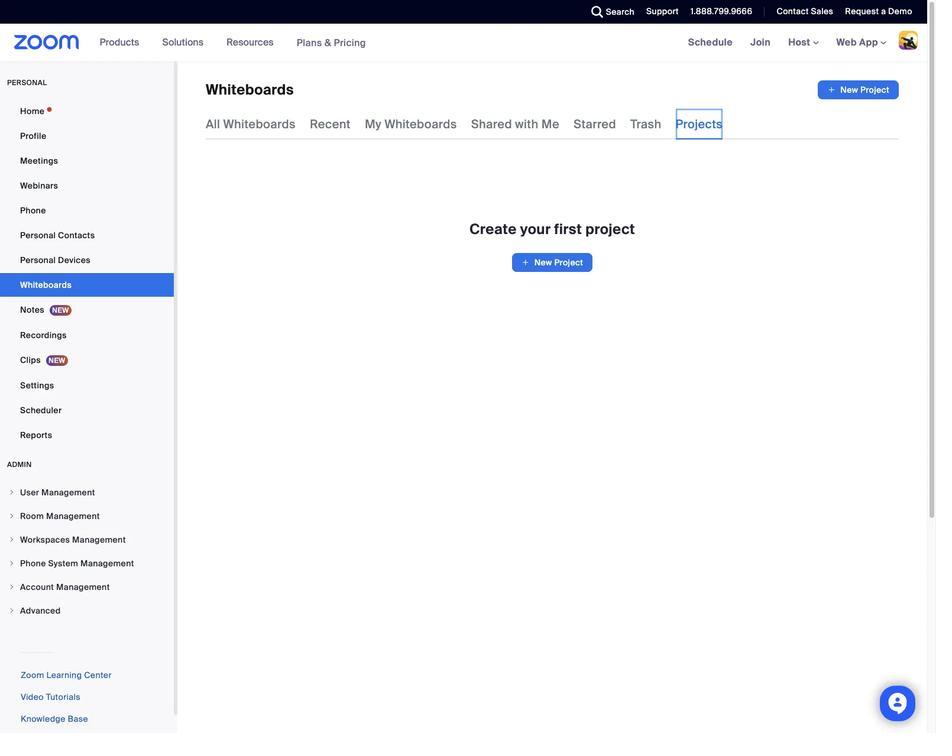 Task type: vqa. For each thing, say whether or not it's contained in the screenshot.
a at the right
yes



Task type: locate. For each thing, give the bounding box(es) containing it.
1 vertical spatial project
[[555, 257, 583, 268]]

with
[[515, 117, 539, 132]]

notes link
[[0, 298, 174, 322]]

0 horizontal spatial new project
[[535, 257, 583, 268]]

advanced menu item
[[0, 600, 174, 622]]

new inside the 'whiteboards' application
[[841, 85, 859, 95]]

whiteboards right my
[[385, 117, 457, 132]]

whiteboards application
[[206, 80, 899, 99]]

request
[[846, 6, 879, 17]]

new project button
[[818, 80, 899, 99], [512, 253, 593, 272]]

right image inside workspaces management menu item
[[8, 537, 15, 544]]

2 right image from the top
[[8, 513, 15, 520]]

knowledge base
[[21, 714, 88, 725]]

1 horizontal spatial new project
[[841, 85, 890, 95]]

add image down your
[[522, 257, 530, 269]]

2 personal from the top
[[20, 255, 56, 266]]

0 vertical spatial new project button
[[818, 80, 899, 99]]

whiteboards link
[[0, 273, 174, 297]]

0 horizontal spatial new
[[535, 257, 552, 268]]

add image
[[828, 84, 836, 96], [522, 257, 530, 269]]

1 vertical spatial phone
[[20, 558, 46, 569]]

webinars
[[20, 180, 58, 191]]

reports
[[20, 430, 52, 441]]

knowledge base link
[[21, 714, 88, 725]]

phone system management
[[20, 558, 134, 569]]

right image for account
[[8, 584, 15, 591]]

home link
[[0, 99, 174, 123]]

right image inside phone system management menu item
[[8, 560, 15, 567]]

admin
[[7, 460, 32, 470]]

phone for phone system management
[[20, 558, 46, 569]]

new project inside the 'whiteboards' application
[[841, 85, 890, 95]]

new project down web app dropdown button
[[841, 85, 890, 95]]

1 personal from the top
[[20, 230, 56, 241]]

right image
[[8, 560, 15, 567], [8, 584, 15, 591]]

shared
[[471, 117, 512, 132]]

phone inside menu item
[[20, 558, 46, 569]]

1.888.799.9666
[[691, 6, 753, 17]]

right image for workspaces
[[8, 537, 15, 544]]

1 horizontal spatial add image
[[828, 84, 836, 96]]

personal
[[7, 78, 47, 88]]

right image
[[8, 489, 15, 496], [8, 513, 15, 520], [8, 537, 15, 544], [8, 608, 15, 615]]

join
[[751, 36, 771, 49]]

management for account management
[[56, 582, 110, 593]]

management inside menu item
[[41, 487, 95, 498]]

right image for room
[[8, 513, 15, 520]]

right image left "system" at the bottom of the page
[[8, 560, 15, 567]]

web app button
[[837, 36, 887, 49]]

personal contacts link
[[0, 224, 174, 247]]

personal up 'personal devices'
[[20, 230, 56, 241]]

support link
[[638, 0, 682, 24], [647, 6, 679, 17]]

3 right image from the top
[[8, 537, 15, 544]]

add image inside the 'whiteboards' application
[[828, 84, 836, 96]]

0 vertical spatial add image
[[828, 84, 836, 96]]

all
[[206, 117, 220, 132]]

whiteboards down 'personal devices'
[[20, 280, 72, 290]]

personal
[[20, 230, 56, 241], [20, 255, 56, 266]]

whiteboards right all
[[223, 117, 296, 132]]

whiteboards up all whiteboards
[[206, 80, 294, 99]]

personal for personal contacts
[[20, 230, 56, 241]]

user management menu item
[[0, 482, 174, 504]]

pricing
[[334, 36, 366, 49]]

web app
[[837, 36, 878, 49]]

project down first
[[555, 257, 583, 268]]

settings
[[20, 380, 54, 391]]

resources button
[[227, 24, 279, 62]]

0 vertical spatial phone
[[20, 205, 46, 216]]

banner containing products
[[0, 24, 928, 62]]

app
[[860, 36, 878, 49]]

tabs of all whiteboard page tab list
[[206, 109, 723, 140]]

add image for whiteboards
[[828, 84, 836, 96]]

right image inside account management menu item
[[8, 584, 15, 591]]

home
[[20, 106, 45, 117]]

zoom learning center link
[[21, 670, 112, 681]]

room
[[20, 511, 44, 522]]

user
[[20, 487, 39, 498]]

host
[[789, 36, 813, 49]]

right image left workspaces
[[8, 537, 15, 544]]

management up phone system management menu item
[[72, 535, 126, 545]]

profile picture image
[[899, 31, 918, 50]]

new for create your first project
[[535, 257, 552, 268]]

management for user management
[[41, 487, 95, 498]]

project down 'app' on the right
[[861, 85, 890, 95]]

sales
[[811, 6, 834, 17]]

1 vertical spatial personal
[[20, 255, 56, 266]]

right image left 'room'
[[8, 513, 15, 520]]

0 vertical spatial personal
[[20, 230, 56, 241]]

phone down webinars in the top of the page
[[20, 205, 46, 216]]

workspaces management
[[20, 535, 126, 545]]

new down your
[[535, 257, 552, 268]]

1 horizontal spatial new
[[841, 85, 859, 95]]

a
[[881, 6, 886, 17]]

request a demo link
[[837, 0, 928, 24], [846, 6, 913, 17]]

new project button down create your first project
[[512, 253, 593, 272]]

personal menu menu
[[0, 99, 174, 448]]

your
[[520, 220, 551, 238]]

my whiteboards
[[365, 117, 457, 132]]

1 right image from the top
[[8, 489, 15, 496]]

0 vertical spatial right image
[[8, 560, 15, 567]]

1 vertical spatial new project button
[[512, 253, 593, 272]]

right image left the account
[[8, 584, 15, 591]]

phone
[[20, 205, 46, 216], [20, 558, 46, 569]]

personal devices link
[[0, 248, 174, 272]]

management up the room management in the left of the page
[[41, 487, 95, 498]]

reports link
[[0, 424, 174, 447]]

tutorials
[[46, 692, 80, 703]]

new project button down web app
[[818, 80, 899, 99]]

new project for create your first project
[[535, 257, 583, 268]]

phone system management menu item
[[0, 553, 174, 575]]

project
[[861, 85, 890, 95], [555, 257, 583, 268]]

phone up the account
[[20, 558, 46, 569]]

webinars link
[[0, 174, 174, 198]]

account
[[20, 582, 54, 593]]

management down workspaces management menu item in the left bottom of the page
[[80, 558, 134, 569]]

right image left advanced
[[8, 608, 15, 615]]

right image for user
[[8, 489, 15, 496]]

0 horizontal spatial new project button
[[512, 253, 593, 272]]

1 vertical spatial new project
[[535, 257, 583, 268]]

contact sales link
[[768, 0, 837, 24], [777, 6, 834, 17]]

new project for whiteboards
[[841, 85, 890, 95]]

user management
[[20, 487, 95, 498]]

whiteboards inside application
[[206, 80, 294, 99]]

1 vertical spatial add image
[[522, 257, 530, 269]]

plans & pricing link
[[297, 36, 366, 49], [297, 36, 366, 49]]

contacts
[[58, 230, 95, 241]]

1 horizontal spatial new project button
[[818, 80, 899, 99]]

personal down personal contacts
[[20, 255, 56, 266]]

add image for create your first project
[[522, 257, 530, 269]]

new project down create your first project
[[535, 257, 583, 268]]

right image inside room management menu item
[[8, 513, 15, 520]]

4 right image from the top
[[8, 608, 15, 615]]

1 vertical spatial right image
[[8, 584, 15, 591]]

meetings navigation
[[679, 24, 928, 62]]

project for create your first project
[[555, 257, 583, 268]]

scheduler
[[20, 405, 62, 416]]

banner
[[0, 24, 928, 62]]

0 vertical spatial new
[[841, 85, 859, 95]]

1 vertical spatial new
[[535, 257, 552, 268]]

1 right image from the top
[[8, 560, 15, 567]]

1 horizontal spatial project
[[861, 85, 890, 95]]

0 horizontal spatial project
[[555, 257, 583, 268]]

management up workspaces management
[[46, 511, 100, 522]]

my
[[365, 117, 382, 132]]

me
[[542, 117, 560, 132]]

add image down meetings navigation
[[828, 84, 836, 96]]

right image inside user management menu item
[[8, 489, 15, 496]]

phone inside personal menu menu
[[20, 205, 46, 216]]

right image left "user"
[[8, 489, 15, 496]]

2 right image from the top
[[8, 584, 15, 591]]

new down web
[[841, 85, 859, 95]]

0 vertical spatial new project
[[841, 85, 890, 95]]

new
[[841, 85, 859, 95], [535, 257, 552, 268]]

new for whiteboards
[[841, 85, 859, 95]]

0 vertical spatial project
[[861, 85, 890, 95]]

management up advanced menu item
[[56, 582, 110, 593]]

project inside the 'whiteboards' application
[[861, 85, 890, 95]]

2 phone from the top
[[20, 558, 46, 569]]

management
[[41, 487, 95, 498], [46, 511, 100, 522], [72, 535, 126, 545], [80, 558, 134, 569], [56, 582, 110, 593]]

1 phone from the top
[[20, 205, 46, 216]]

0 horizontal spatial add image
[[522, 257, 530, 269]]



Task type: describe. For each thing, give the bounding box(es) containing it.
new project button for whiteboards
[[818, 80, 899, 99]]

recent
[[310, 117, 351, 132]]

recordings link
[[0, 324, 174, 347]]

profile
[[20, 131, 46, 141]]

schedule link
[[679, 24, 742, 62]]

whiteboards inside personal menu menu
[[20, 280, 72, 290]]

profile link
[[0, 124, 174, 148]]

system
[[48, 558, 78, 569]]

contact
[[777, 6, 809, 17]]

phone link
[[0, 199, 174, 222]]

devices
[[58, 255, 91, 266]]

recordings
[[20, 330, 67, 341]]

scheduler link
[[0, 399, 174, 422]]

management for room management
[[46, 511, 100, 522]]

management for workspaces management
[[72, 535, 126, 545]]

center
[[84, 670, 112, 681]]

contact sales
[[777, 6, 834, 17]]

all whiteboards
[[206, 117, 296, 132]]

advanced
[[20, 606, 61, 616]]

create your first project
[[470, 220, 635, 238]]

room management menu item
[[0, 505, 174, 528]]

management inside menu item
[[80, 558, 134, 569]]

join link
[[742, 24, 780, 62]]

video tutorials
[[21, 692, 80, 703]]

starred
[[574, 117, 616, 132]]

resources
[[227, 36, 274, 49]]

right image for phone
[[8, 560, 15, 567]]

support
[[647, 6, 679, 17]]

admin menu menu
[[0, 482, 174, 623]]

project for whiteboards
[[861, 85, 890, 95]]

video
[[21, 692, 44, 703]]

project
[[586, 220, 635, 238]]

host button
[[789, 36, 819, 49]]

notes
[[20, 305, 44, 315]]

projects
[[676, 117, 723, 132]]

right image inside advanced menu item
[[8, 608, 15, 615]]

search
[[606, 7, 635, 17]]

plans
[[297, 36, 322, 49]]

account management
[[20, 582, 110, 593]]

account management menu item
[[0, 576, 174, 599]]

learning
[[46, 670, 82, 681]]

demo
[[889, 6, 913, 17]]

solutions button
[[162, 24, 209, 62]]

zoom learning center
[[21, 670, 112, 681]]

shared with me
[[471, 117, 560, 132]]

create
[[470, 220, 517, 238]]

clips
[[20, 355, 41, 366]]

clips link
[[0, 348, 174, 373]]

request a demo
[[846, 6, 913, 17]]

workspaces management menu item
[[0, 529, 174, 551]]

base
[[68, 714, 88, 725]]

personal devices
[[20, 255, 91, 266]]

new project button for create your first project
[[512, 253, 593, 272]]

solutions
[[162, 36, 204, 49]]

room management
[[20, 511, 100, 522]]

products button
[[100, 24, 145, 62]]

zoom
[[21, 670, 44, 681]]

phone for phone
[[20, 205, 46, 216]]

&
[[325, 36, 331, 49]]

plans & pricing
[[297, 36, 366, 49]]

products
[[100, 36, 139, 49]]

video tutorials link
[[21, 692, 80, 703]]

knowledge
[[21, 714, 66, 725]]

zoom logo image
[[14, 35, 79, 50]]

web
[[837, 36, 857, 49]]

personal for personal devices
[[20, 255, 56, 266]]

settings link
[[0, 374, 174, 398]]

meetings link
[[0, 149, 174, 173]]

meetings
[[20, 156, 58, 166]]

schedule
[[688, 36, 733, 49]]

personal contacts
[[20, 230, 95, 241]]

product information navigation
[[91, 24, 375, 62]]

workspaces
[[20, 535, 70, 545]]

search button
[[583, 0, 638, 24]]

trash
[[631, 117, 662, 132]]

first
[[554, 220, 582, 238]]



